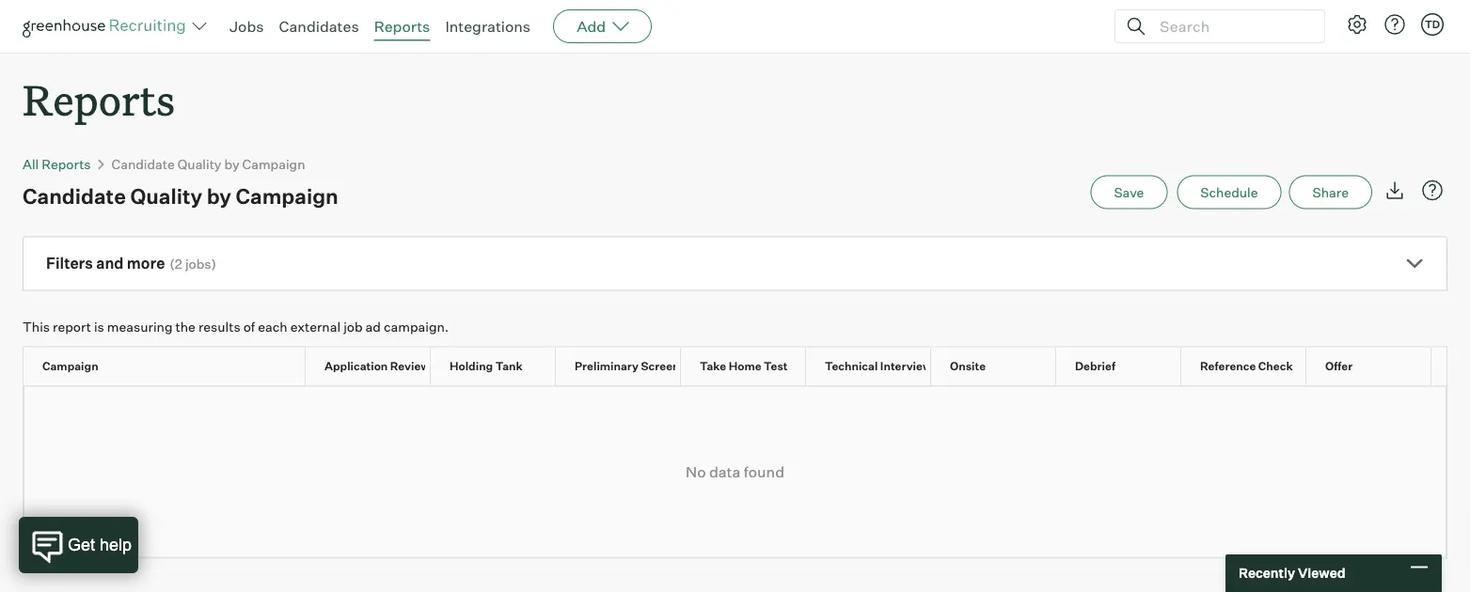 Task type: locate. For each thing, give the bounding box(es) containing it.
application review column header
[[306, 348, 447, 385]]

2 vertical spatial campaign
[[42, 359, 98, 373]]

all
[[23, 156, 39, 172]]

candidate
[[112, 156, 175, 172], [23, 183, 126, 209]]

holding tank column header
[[431, 348, 572, 385]]

each
[[258, 319, 288, 336]]

0 vertical spatial by
[[224, 156, 239, 172]]

offer column header
[[1307, 348, 1448, 385]]

reports
[[374, 17, 430, 36], [23, 72, 175, 127], [42, 156, 91, 172]]

candidate down "all reports" link on the left of the page
[[23, 183, 126, 209]]

quality
[[178, 156, 221, 172], [130, 183, 202, 209]]

td
[[1425, 18, 1440, 31]]

campaign
[[242, 156, 305, 172], [236, 183, 339, 209], [42, 359, 98, 373]]

ad
[[366, 319, 381, 336]]

debrief column header
[[1057, 348, 1198, 385]]

(
[[170, 256, 175, 273]]

application
[[325, 359, 388, 373]]

faq image
[[1422, 179, 1444, 202]]

0 vertical spatial quality
[[178, 156, 221, 172]]

viewed
[[1298, 565, 1346, 582]]

measuring
[[107, 319, 173, 336]]

row containing campaign
[[24, 348, 1470, 385]]

candidates
[[279, 17, 359, 36]]

reports right all at the top left of the page
[[42, 156, 91, 172]]

schedule
[[1201, 184, 1258, 201]]

preliminary screen column header
[[556, 348, 697, 385]]

by
[[224, 156, 239, 172], [207, 183, 231, 209]]

holding tank
[[450, 359, 523, 373]]

application review
[[325, 359, 430, 373]]

preliminary screen
[[575, 359, 680, 373]]

1 vertical spatial candidate quality by campaign
[[23, 183, 339, 209]]

reports right candidates
[[374, 17, 430, 36]]

is
[[94, 319, 104, 336]]

row
[[24, 348, 1470, 385]]

schedule button
[[1177, 176, 1282, 209]]

1 vertical spatial by
[[207, 183, 231, 209]]

td button
[[1418, 9, 1448, 40]]

download image
[[1384, 179, 1407, 202]]

campaign column header
[[24, 348, 322, 385]]

candidate quality by campaign
[[112, 156, 305, 172], [23, 183, 339, 209]]

home
[[729, 359, 762, 373]]

configure image
[[1346, 13, 1369, 36]]

candidate right "all reports" link on the left of the page
[[112, 156, 175, 172]]

candidate quality by campaign link
[[112, 156, 305, 172]]

and
[[96, 254, 124, 273]]

holding
[[450, 359, 493, 373]]

take
[[700, 359, 726, 373]]

reports link
[[374, 17, 430, 36]]

onsite column header
[[931, 348, 1073, 385]]

grid
[[24, 348, 1470, 386]]

screen
[[641, 359, 680, 373]]

take home test
[[700, 359, 788, 373]]

all reports link
[[23, 156, 91, 172]]

reports down greenhouse recruiting image
[[23, 72, 175, 127]]

technical
[[825, 359, 878, 373]]

)
[[211, 256, 216, 273]]

jobs
[[185, 256, 211, 273]]

interview
[[880, 359, 932, 373]]

add button
[[553, 9, 652, 43]]

this
[[23, 319, 50, 336]]

0 vertical spatial candidate quality by campaign
[[112, 156, 305, 172]]



Task type: describe. For each thing, give the bounding box(es) containing it.
0 vertical spatial candidate
[[112, 156, 175, 172]]

preliminary
[[575, 359, 639, 373]]

this report is measuring the results of each external job ad campaign.
[[23, 319, 449, 336]]

no
[[686, 463, 706, 482]]

found
[[744, 463, 785, 482]]

filters
[[46, 254, 93, 273]]

2 vertical spatial reports
[[42, 156, 91, 172]]

report
[[53, 319, 91, 336]]

jobs link
[[230, 17, 264, 36]]

reference check
[[1200, 359, 1293, 373]]

jobs
[[230, 17, 264, 36]]

external
[[290, 319, 341, 336]]

1 vertical spatial candidate
[[23, 183, 126, 209]]

reference check column header
[[1182, 348, 1323, 385]]

td button
[[1422, 13, 1444, 36]]

review
[[390, 359, 430, 373]]

save button
[[1091, 176, 1168, 209]]

the
[[176, 319, 196, 336]]

greenhouse recruiting image
[[23, 15, 192, 38]]

campaign.
[[384, 319, 449, 336]]

debrief
[[1075, 359, 1116, 373]]

integrations
[[445, 17, 531, 36]]

all reports
[[23, 156, 91, 172]]

save
[[1114, 184, 1144, 201]]

results
[[198, 319, 241, 336]]

grid containing campaign
[[24, 348, 1470, 386]]

campaign inside column header
[[42, 359, 98, 373]]

test
[[764, 359, 788, 373]]

2
[[175, 256, 182, 273]]

1 vertical spatial quality
[[130, 183, 202, 209]]

1 vertical spatial campaign
[[236, 183, 339, 209]]

save and schedule this report to revisit it! element
[[1091, 176, 1177, 209]]

check
[[1259, 359, 1293, 373]]

add
[[577, 17, 606, 36]]

share
[[1313, 184, 1349, 201]]

0 vertical spatial campaign
[[242, 156, 305, 172]]

recently
[[1239, 565, 1295, 582]]

of
[[243, 319, 255, 336]]

1 vertical spatial reports
[[23, 72, 175, 127]]

take home test column header
[[681, 348, 822, 385]]

filters and more ( 2 jobs )
[[46, 254, 216, 273]]

tank
[[496, 359, 523, 373]]

job
[[344, 319, 363, 336]]

onsite
[[950, 359, 986, 373]]

data
[[709, 463, 741, 482]]

recently viewed
[[1239, 565, 1346, 582]]

more
[[127, 254, 165, 273]]

reference
[[1200, 359, 1256, 373]]

offer
[[1326, 359, 1353, 373]]

technical interview column header
[[806, 348, 947, 385]]

integrations link
[[445, 17, 531, 36]]

no data found
[[686, 463, 785, 482]]

share button
[[1289, 176, 1373, 209]]

candidates link
[[279, 17, 359, 36]]

0 vertical spatial reports
[[374, 17, 430, 36]]

technical interview
[[825, 359, 932, 373]]

Search text field
[[1155, 13, 1308, 40]]



Task type: vqa. For each thing, say whether or not it's contained in the screenshot.
the topmost Pipeline history
no



